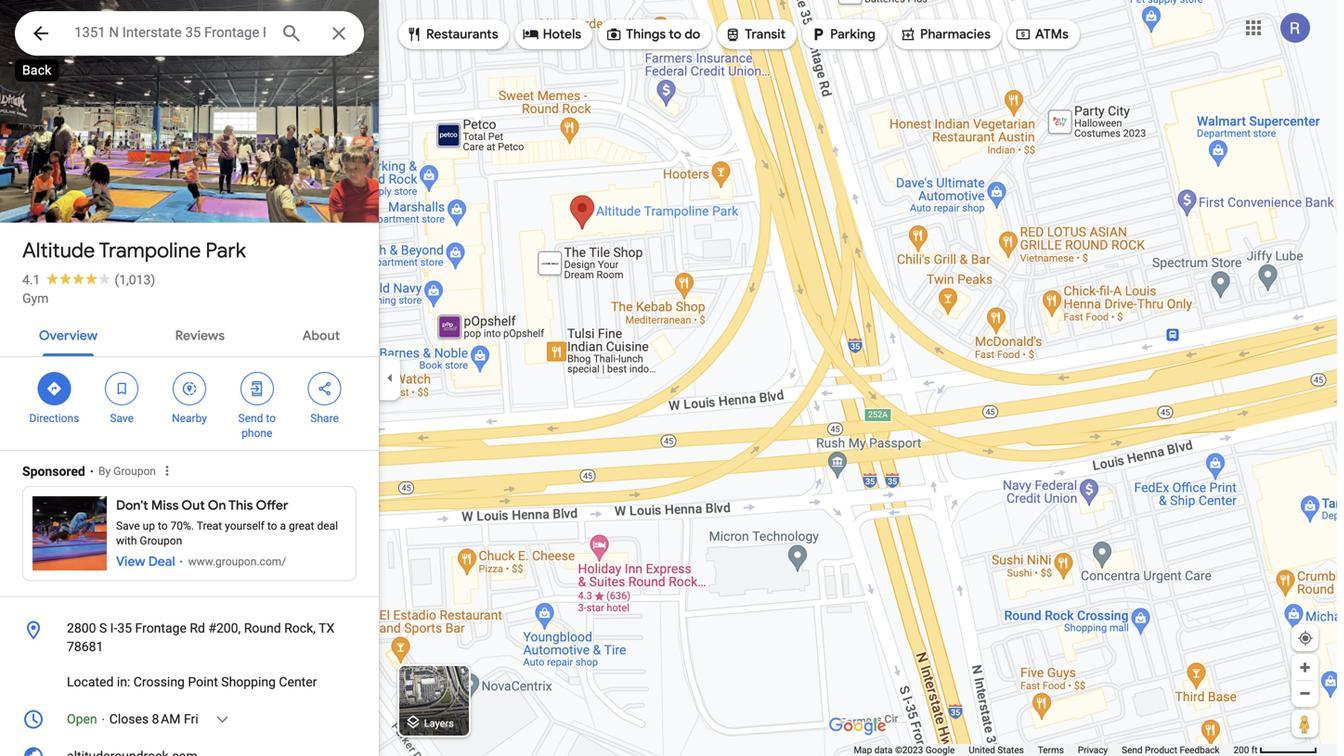 Task type: vqa. For each thing, say whether or not it's contained in the screenshot.


Task type: describe. For each thing, give the bounding box(es) containing it.
view deal
[[116, 554, 175, 571]]

 parking
[[810, 24, 876, 45]]

 search field
[[15, 11, 364, 59]]

(1,013)
[[115, 273, 155, 288]]

google maps element
[[0, 0, 1337, 757]]

product
[[1145, 745, 1178, 756]]

open
[[67, 712, 97, 728]]

google
[[926, 745, 955, 756]]

send for send to phone
[[238, 412, 263, 425]]

overview button
[[24, 312, 112, 357]]


[[406, 24, 423, 45]]

reviews
[[175, 328, 225, 345]]

treat
[[197, 520, 222, 533]]

about button
[[288, 312, 355, 357]]

a
[[280, 520, 286, 533]]

pharmacies
[[920, 26, 991, 43]]


[[900, 24, 917, 45]]

open ⋅ closes 8 am fri
[[67, 712, 198, 728]]

4.1 stars image
[[40, 273, 115, 285]]

show your location image
[[1297, 631, 1314, 647]]

send product feedback button
[[1122, 745, 1220, 757]]

crossing
[[134, 675, 185, 691]]

ft
[[1252, 745, 1258, 756]]

show street view coverage image
[[1292, 710, 1319, 738]]

located in: crossing point shopping center button
[[0, 665, 379, 702]]


[[1015, 24, 1032, 45]]

2800 s i-35 frontage rd #200, round rock, tx 78681
[[67, 621, 335, 655]]

zoom in image
[[1298, 661, 1312, 675]]

share
[[310, 412, 339, 425]]

united
[[969, 745, 996, 756]]

©2023
[[895, 745, 923, 756]]

park
[[206, 238, 246, 264]]

fri
[[184, 712, 198, 728]]

save inside actions for altitude trampoline park region
[[110, 412, 134, 425]]


[[249, 379, 265, 399]]

footer inside google maps element
[[854, 745, 1234, 757]]

617
[[47, 184, 72, 202]]

to right up
[[158, 520, 168, 533]]

rd
[[190, 621, 205, 637]]

617 photos
[[47, 184, 122, 202]]

200 ft button
[[1234, 745, 1318, 756]]

do
[[685, 26, 701, 43]]

send product feedback
[[1122, 745, 1220, 756]]

tx
[[319, 621, 335, 637]]

altitude trampoline park main content
[[0, 0, 387, 757]]


[[181, 379, 198, 399]]

don't miss out on this offer save up to 70%. treat yourself to a great deal with groupon
[[116, 498, 338, 548]]

closes
[[109, 712, 149, 728]]

deal
[[317, 520, 338, 533]]

to inside send to phone
[[266, 412, 276, 425]]

center
[[279, 675, 317, 691]]

 restaurants
[[406, 24, 498, 45]]

privacy button
[[1078, 745, 1108, 757]]

yourself
[[225, 520, 265, 533]]

2800
[[67, 621, 96, 637]]

 transit
[[725, 24, 786, 45]]

parking
[[830, 26, 876, 43]]

map data ©2023 google
[[854, 745, 955, 756]]

send to phone
[[238, 412, 276, 440]]

save inside don't miss out on this offer save up to 70%. treat yourself to a great deal with groupon
[[116, 520, 140, 533]]

to left "a"
[[267, 520, 277, 533]]

about
[[302, 328, 340, 345]]

gym
[[22, 291, 49, 306]]

 atms
[[1015, 24, 1069, 45]]

things
[[626, 26, 666, 43]]

frontage
[[135, 621, 187, 637]]

 things to do
[[606, 24, 701, 45]]

1351 N Interstate 35 Frontage Rd, Round Rock, TX 78664 field
[[15, 11, 364, 56]]

layers
[[424, 718, 454, 730]]



Task type: locate. For each thing, give the bounding box(es) containing it.

[[30, 20, 52, 47]]

reviews button
[[160, 312, 240, 357]]

send left the product
[[1122, 745, 1143, 756]]

s
[[99, 621, 107, 637]]

none field inside 1351 n interstate 35 frontage rd, round rock, tx 78664 field
[[74, 21, 266, 44]]

35
[[117, 621, 132, 637]]

google account: ruby anderson  
(rubyanndersson@gmail.com) image
[[1281, 13, 1310, 43]]

trampoline
[[99, 238, 201, 264]]

78681
[[67, 640, 103, 655]]

point
[[188, 675, 218, 691]]

photos
[[76, 184, 122, 202]]

united states
[[969, 745, 1024, 756]]

miss
[[151, 498, 179, 515]]

show open hours for the week image
[[214, 712, 231, 729]]

send inside button
[[1122, 745, 1143, 756]]

altitude
[[22, 238, 95, 264]]

out
[[182, 498, 205, 515]]

altitude trampoline park
[[22, 238, 246, 264]]

4.1
[[22, 273, 40, 288]]


[[606, 24, 622, 45]]

to
[[669, 26, 682, 43], [266, 412, 276, 425], [158, 520, 168, 533], [267, 520, 277, 533]]

hotels
[[543, 26, 582, 43]]

feedback
[[1180, 745, 1220, 756]]

united states button
[[969, 745, 1024, 757]]

70%.
[[170, 520, 194, 533]]

great
[[289, 520, 314, 533]]

collapse side panel image
[[380, 368, 400, 389]]

don't
[[116, 498, 148, 515]]

 pharmacies
[[900, 24, 991, 45]]

round
[[244, 621, 281, 637]]

transit
[[745, 26, 786, 43]]

on
[[208, 498, 226, 515]]

footer containing map data ©2023 google
[[854, 745, 1234, 757]]

200
[[1234, 745, 1249, 756]]

#200,
[[208, 621, 241, 637]]


[[316, 379, 333, 399]]

offer
[[256, 498, 288, 515]]

zoom out image
[[1298, 687, 1312, 701]]

None field
[[74, 21, 266, 44]]

1 vertical spatial send
[[1122, 745, 1143, 756]]

by groupon
[[98, 465, 156, 478]]

view
[[116, 554, 145, 571]]

1,013 reviews element
[[115, 273, 155, 288]]

this
[[229, 498, 253, 515]]

0 vertical spatial groupon
[[113, 465, 156, 478]]

 button
[[15, 11, 67, 59]]

1 vertical spatial groupon
[[140, 535, 182, 548]]

groupon down up
[[140, 535, 182, 548]]

photo of altitude trampoline park image
[[0, 0, 387, 223]]

terms button
[[1038, 745, 1064, 757]]

tab list containing overview
[[0, 312, 379, 357]]

send
[[238, 412, 263, 425], [1122, 745, 1143, 756]]

shopping
[[221, 675, 276, 691]]

sponsored
[[22, 464, 85, 480]]

overview
[[39, 328, 98, 345]]

deal
[[148, 554, 175, 571]]


[[523, 24, 539, 45]]

 hotels
[[523, 24, 582, 45]]

map
[[854, 745, 872, 756]]

groupon inside don't miss out on this offer save up to 70%. treat yourself to a great deal with groupon
[[140, 535, 182, 548]]

phone
[[242, 427, 272, 440]]

information for altitude trampoline park region
[[0, 609, 379, 757]]

send for send product feedback
[[1122, 745, 1143, 756]]

footer
[[854, 745, 1234, 757]]

sponsored · by groupon element
[[22, 451, 379, 487]]

save up with
[[116, 520, 140, 533]]

to left do
[[669, 26, 682, 43]]

2800 s i-35 frontage rd #200, round rock, tx 78681 button
[[0, 613, 379, 665]]

0 vertical spatial save
[[110, 412, 134, 425]]

send inside send to phone
[[238, 412, 263, 425]]


[[725, 24, 741, 45]]

states
[[998, 745, 1024, 756]]

by
[[98, 465, 111, 478]]

actions for altitude trampoline park region
[[0, 358, 379, 450]]

rock,
[[284, 621, 316, 637]]

up
[[143, 520, 155, 533]]

save
[[110, 412, 134, 425], [116, 520, 140, 533]]

send up the phone
[[238, 412, 263, 425]]

privacy
[[1078, 745, 1108, 756]]

0 horizontal spatial send
[[238, 412, 263, 425]]

located
[[67, 675, 114, 691]]

1 horizontal spatial send
[[1122, 745, 1143, 756]]

tab list inside altitude trampoline park main content
[[0, 312, 379, 357]]

1 vertical spatial save
[[116, 520, 140, 533]]

8 am
[[152, 712, 181, 728]]

to inside  things to do
[[669, 26, 682, 43]]


[[46, 379, 63, 399]]

atms
[[1035, 26, 1069, 43]]


[[810, 24, 827, 45]]

0 vertical spatial send
[[238, 412, 263, 425]]

i-
[[110, 621, 117, 637]]

gym button
[[22, 290, 49, 308]]

200 ft
[[1234, 745, 1258, 756]]

groupon right by
[[113, 465, 156, 478]]

617 photos button
[[14, 176, 129, 209]]

nearby
[[172, 412, 207, 425]]

hours image
[[22, 709, 45, 731]]

tab list
[[0, 312, 379, 357]]

located in: crossing point shopping center
[[67, 675, 317, 691]]

to up the phone
[[266, 412, 276, 425]]

www.groupon.com/
[[188, 556, 286, 569]]

restaurants
[[426, 26, 498, 43]]

save down the  at the bottom of page
[[110, 412, 134, 425]]



